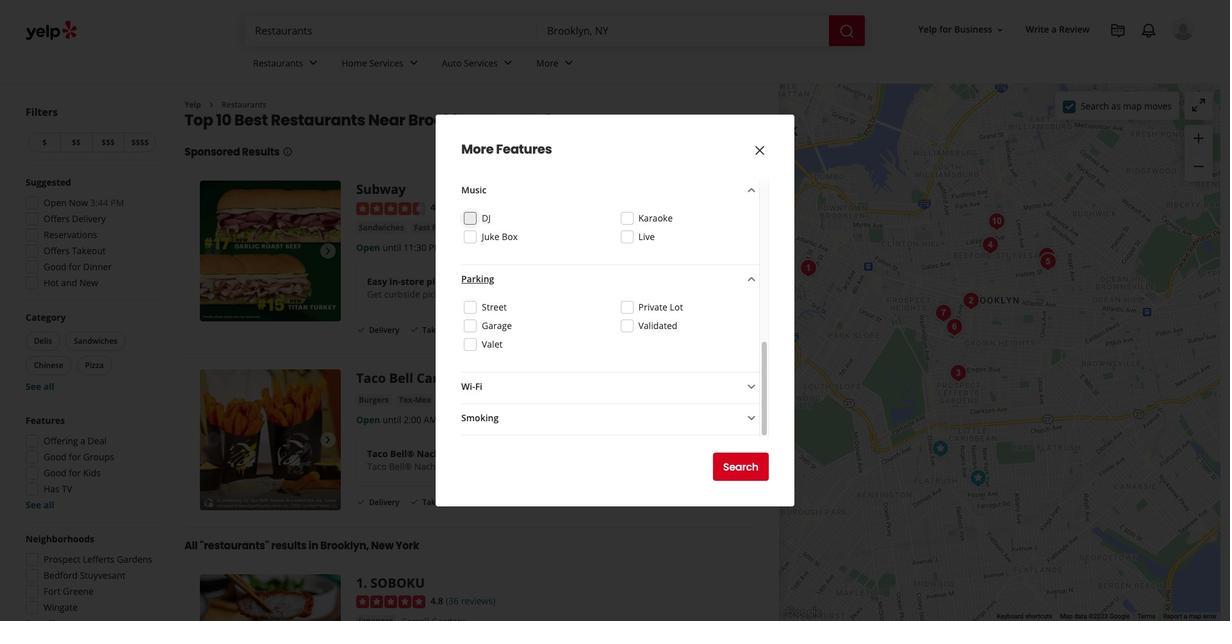 Task type: locate. For each thing, give the bounding box(es) containing it.
keyboard shortcuts button
[[997, 613, 1053, 622]]

16 checkmark v2 image
[[356, 325, 367, 335], [410, 497, 420, 508]]

offering a deal
[[44, 435, 107, 447]]

good for good for groups
[[44, 451, 66, 463]]

0 vertical spatial nacho
[[417, 448, 446, 460]]

private
[[639, 301, 668, 313]]

good for good for dinner
[[44, 261, 66, 273]]

open down sandwiches link at the left
[[356, 242, 380, 254]]

0 vertical spatial 16 checkmark v2 image
[[356, 325, 367, 335]]

1 vertical spatial 16 checkmark v2 image
[[356, 497, 367, 508]]

yelp inside button
[[919, 23, 938, 36]]

sandwiches down 4.3 star rating image
[[359, 222, 404, 233]]

get
[[367, 288, 382, 301]]

all for features
[[44, 499, 54, 512]]

1 vertical spatial good
[[44, 451, 66, 463]]

yelp left 'business'
[[919, 23, 938, 36]]

more link
[[526, 46, 587, 83]]

0 vertical spatial 16 checkmark v2 image
[[410, 325, 420, 335]]

1 horizontal spatial features
[[496, 140, 552, 158]]

names image
[[946, 361, 971, 386]]

chinese button
[[26, 356, 72, 376]]

1 horizontal spatial map
[[1189, 614, 1202, 621]]

offers
[[44, 213, 70, 225], [44, 245, 70, 257]]

bell
[[389, 370, 413, 387]]

burgers button
[[356, 394, 391, 407]]

1 slideshow element from the top
[[200, 181, 341, 322]]

24 chevron down v2 image up search button
[[744, 411, 760, 427]]

best
[[234, 110, 268, 131]]

see up neighborhoods
[[26, 499, 41, 512]]

write
[[1026, 23, 1050, 36]]

live
[[639, 231, 655, 243]]

see for category
[[26, 381, 41, 393]]

previous image
[[205, 244, 221, 259]]

$ button
[[28, 133, 60, 153]]

home
[[342, 57, 367, 69]]

24 chevron down v2 image left "home"
[[306, 55, 321, 71]]

pm down the fast food link
[[429, 242, 443, 254]]

$
[[42, 137, 47, 148]]

1 vertical spatial a
[[80, 435, 85, 447]]

auto
[[442, 57, 462, 69]]

4.3 (3 reviews)
[[431, 202, 490, 214]]

None search field
[[245, 15, 865, 46]]

0 vertical spatial map
[[1124, 100, 1142, 112]]

2 see all button from the top
[[26, 499, 54, 512]]

next image for subway
[[321, 244, 336, 259]]

auto services link
[[432, 46, 526, 83]]

0 vertical spatial search
[[1081, 100, 1110, 112]]

2 until from the top
[[383, 414, 401, 426]]

1 horizontal spatial 24 chevron down v2 image
[[561, 55, 577, 71]]

2 see all from the top
[[26, 499, 54, 512]]

0 horizontal spatial features
[[26, 415, 65, 427]]

or
[[453, 288, 462, 301]]

good for groups
[[44, 451, 114, 463]]

1 horizontal spatial pm
[[429, 242, 443, 254]]

1 horizontal spatial yelp
[[919, 23, 938, 36]]

1 vertical spatial nacho
[[414, 461, 441, 473]]

0 vertical spatial all
[[44, 381, 54, 393]]

0 vertical spatial yelp
[[919, 23, 938, 36]]

all down 'chinese' button
[[44, 381, 54, 393]]

24 chevron down v2 image inside the home services link
[[406, 55, 421, 71]]

sandwiches inside group
[[74, 336, 118, 347]]

(36
[[446, 596, 459, 608]]

1 vertical spatial new
[[79, 277, 98, 289]]

0 horizontal spatial a
[[80, 435, 85, 447]]

2 vertical spatial a
[[1184, 614, 1188, 621]]

open down suggested
[[44, 197, 67, 209]]

2 offers from the top
[[44, 245, 70, 257]]

delivery for subway
[[369, 325, 400, 336]]

0 vertical spatial pm
[[111, 197, 124, 209]]

1 horizontal spatial sandwiches button
[[356, 222, 407, 234]]

16 checkmark v2 image for takeout
[[410, 497, 420, 508]]

services for auto services
[[464, 57, 498, 69]]

0 horizontal spatial new
[[79, 277, 98, 289]]

2 next image from the top
[[321, 433, 336, 448]]

1 vertical spatial pm
[[429, 242, 443, 254]]

0 horizontal spatial pm
[[111, 197, 124, 209]]

0 vertical spatial features
[[496, 140, 552, 158]]

map left error
[[1189, 614, 1202, 621]]

fries up are
[[448, 448, 470, 460]]

0 vertical spatial see
[[26, 381, 41, 393]]

1 until from the top
[[383, 242, 401, 254]]

1 vertical spatial delivery
[[369, 325, 400, 336]]

2 vertical spatial takeout
[[423, 498, 453, 508]]

24 chevron down v2 image for restaurants
[[306, 55, 321, 71]]

24 chevron down v2 image for smoking
[[744, 411, 760, 427]]

1 vertical spatial see all button
[[26, 499, 54, 512]]

delis button
[[26, 332, 60, 351]]

1 horizontal spatial sandwiches
[[359, 222, 404, 233]]

new down dinner
[[79, 277, 98, 289]]

open inside group
[[44, 197, 67, 209]]

offering
[[44, 435, 78, 447]]

are
[[466, 461, 480, 473]]

reviews) inside 'link'
[[461, 596, 496, 608]]

1 horizontal spatial 16 checkmark v2 image
[[410, 325, 420, 335]]

yelp left 16 chevron right v2 image
[[185, 99, 201, 110]]

2 see from the top
[[26, 499, 41, 512]]

tv
[[62, 483, 72, 495]]

0 vertical spatial good
[[44, 261, 66, 273]]

pizza
[[85, 360, 104, 371]]

burgers
[[359, 395, 389, 406]]

takeout down pickup
[[423, 325, 453, 336]]

24 chevron down v2 image left auto
[[406, 55, 421, 71]]

wi-fi
[[462, 381, 483, 393]]

sandwiches button down 4.3 star rating image
[[356, 222, 407, 234]]

$$
[[72, 137, 81, 148]]

24 chevron down v2 image
[[501, 55, 516, 71], [561, 55, 577, 71], [744, 380, 760, 395]]

dinner
[[83, 261, 112, 273]]

a for offering
[[80, 435, 85, 447]]

see all down has on the bottom of page
[[26, 499, 54, 512]]

0 vertical spatial takeout
[[72, 245, 106, 257]]

0 vertical spatial a
[[1052, 23, 1057, 36]]

more inside dialog
[[462, 140, 494, 158]]

taco bell cantina
[[356, 370, 467, 387]]

fries
[[448, 448, 470, 460], [444, 461, 464, 473]]

new up more features
[[484, 110, 518, 131]]

good for good for kids
[[44, 467, 66, 479]]

4.8
[[431, 596, 443, 608]]

york
[[521, 110, 556, 131], [396, 539, 419, 554]]

taco bell cantina image
[[928, 436, 953, 462]]

guacuco bed-stuy image
[[984, 209, 1010, 234]]

0 vertical spatial york
[[521, 110, 556, 131]]

for for kids
[[69, 467, 81, 479]]

open until 2:00 am
[[356, 414, 438, 426]]

in-
[[390, 276, 401, 288]]

24 chevron down v2 image for home services
[[406, 55, 421, 71]]

1 horizontal spatial services
[[464, 57, 498, 69]]

2 vertical spatial open
[[356, 414, 380, 426]]

16 checkmark v2 image for takeout
[[410, 325, 420, 335]]

for down the offering a deal
[[69, 451, 81, 463]]

services right auto
[[464, 57, 498, 69]]

pm inside group
[[111, 197, 124, 209]]

24 chevron down v2 image inside wi-fi dropdown button
[[744, 380, 760, 395]]

1 vertical spatial features
[[26, 415, 65, 427]]

taco bell® nacho fries taco bell® nacho fries are back for a limited time.
[[367, 448, 585, 473]]

0 horizontal spatial 16 checkmark v2 image
[[356, 325, 367, 335]]

1 vertical spatial search
[[723, 460, 759, 475]]

for left 'business'
[[940, 23, 952, 36]]

york up soboku link
[[396, 539, 419, 554]]

0 horizontal spatial search
[[723, 460, 759, 475]]

1 vertical spatial offers
[[44, 245, 70, 257]]

0 vertical spatial see all button
[[26, 381, 54, 393]]

1 vertical spatial until
[[383, 414, 401, 426]]

see all button
[[26, 381, 54, 393], [26, 499, 54, 512]]

1 horizontal spatial search
[[1081, 100, 1110, 112]]

2 horizontal spatial 24 chevron down v2 image
[[744, 380, 760, 395]]

2:00
[[404, 414, 422, 426]]

1 vertical spatial map
[[1189, 614, 1202, 621]]

2 good from the top
[[44, 451, 66, 463]]

24 chevron down v2 image inside "parking" dropdown button
[[744, 272, 760, 287]]

1 vertical spatial reviews)
[[461, 596, 496, 608]]

2 all from the top
[[44, 499, 54, 512]]

24 chevron down v2 image inside music dropdown button
[[744, 183, 760, 198]]

1 next image from the top
[[321, 244, 336, 259]]

open down burgers link
[[356, 414, 380, 426]]

see
[[26, 381, 41, 393], [26, 499, 41, 512]]

16 checkmark v2 image
[[410, 325, 420, 335], [356, 497, 367, 508]]

restaurants up the best
[[253, 57, 303, 69]]

map right 'as'
[[1124, 100, 1142, 112]]

0 vertical spatial delivery
[[72, 213, 106, 225]]

services inside the home services link
[[370, 57, 404, 69]]

0 horizontal spatial yelp
[[185, 99, 201, 110]]

pm for open now 3:44 pm
[[111, 197, 124, 209]]

1 vertical spatial yelp
[[185, 99, 201, 110]]

1 vertical spatial see all
[[26, 499, 54, 512]]

offers up reservations
[[44, 213, 70, 225]]

2 services from the left
[[464, 57, 498, 69]]

takeout inside group
[[72, 245, 106, 257]]

fries left are
[[444, 461, 464, 473]]

all for category
[[44, 381, 54, 393]]

group containing category
[[23, 312, 159, 394]]

sandwiches button
[[356, 222, 407, 234], [66, 332, 126, 351]]

4.8 star rating image
[[356, 596, 426, 609]]

24 chevron down v2 image down close icon
[[744, 183, 760, 198]]

0 horizontal spatial more
[[462, 140, 494, 158]]

1 all from the top
[[44, 381, 54, 393]]

a
[[1052, 23, 1057, 36], [80, 435, 85, 447], [1184, 614, 1188, 621]]

reviews) down music
[[456, 202, 490, 214]]

1 see all button from the top
[[26, 381, 54, 393]]

reviews)
[[456, 202, 490, 214], [461, 596, 496, 608]]

0 horizontal spatial york
[[396, 539, 419, 554]]

search button
[[713, 453, 769, 481]]

new up 1 . soboku
[[371, 539, 394, 554]]

zoom in image
[[1192, 131, 1207, 146]]

0 vertical spatial offers
[[44, 213, 70, 225]]

restaurants up 16 info v2 icon
[[271, 110, 365, 131]]

more inside "business categories" element
[[537, 57, 559, 69]]

$$$
[[102, 137, 115, 148]]

services inside auto services link
[[464, 57, 498, 69]]

0 horizontal spatial services
[[370, 57, 404, 69]]

1 horizontal spatial new
[[371, 539, 394, 554]]

now
[[69, 197, 88, 209]]

previous image
[[205, 433, 221, 448]]

for
[[940, 23, 952, 36], [69, 261, 81, 273], [69, 451, 81, 463], [69, 467, 81, 479]]

l'antagoniste image
[[1034, 243, 1060, 269]]

restaurants right 16 chevron right v2 image
[[222, 99, 267, 110]]

top 10 best restaurants near brooklyn, new york
[[185, 110, 556, 131]]

takeout down taco bell® nacho fries taco bell® nacho fries are back for a limited time. on the bottom
[[423, 498, 453, 508]]

offers down reservations
[[44, 245, 70, 257]]

soboku link
[[371, 575, 425, 592]]

easy in-store pickup! get curbside pickup or delivery.
[[367, 276, 499, 301]]

0 vertical spatial until
[[383, 242, 401, 254]]

3 good from the top
[[44, 467, 66, 479]]

good up hot
[[44, 261, 66, 273]]

1 services from the left
[[370, 57, 404, 69]]

for inside button
[[940, 23, 952, 36]]

until down sandwiches link at the left
[[383, 242, 401, 254]]

services right "home"
[[370, 57, 404, 69]]

suggested
[[26, 176, 71, 188]]

1 vertical spatial slideshow element
[[200, 370, 341, 511]]

0 vertical spatial slideshow element
[[200, 181, 341, 322]]

2 horizontal spatial a
[[1184, 614, 1188, 621]]

1 horizontal spatial more
[[537, 57, 559, 69]]

for for business
[[940, 23, 952, 36]]

slideshow element
[[200, 181, 341, 322], [200, 370, 341, 511]]

a right report
[[1184, 614, 1188, 621]]

see for features
[[26, 499, 41, 512]]

and
[[61, 277, 77, 289]]

2 vertical spatial good
[[44, 467, 66, 479]]

24 chevron down v2 image inside more link
[[561, 55, 577, 71]]

see down 'chinese' button
[[26, 381, 41, 393]]

group
[[1185, 125, 1213, 181], [22, 176, 159, 294], [23, 312, 159, 394], [22, 415, 159, 512], [22, 533, 159, 622]]

24 chevron down v2 image for wi-fi
[[744, 380, 760, 395]]

until left 2:00
[[383, 414, 401, 426]]

map for error
[[1189, 614, 1202, 621]]

google
[[1110, 614, 1130, 621]]

0 vertical spatial more
[[537, 57, 559, 69]]

1 vertical spatial more
[[462, 140, 494, 158]]

1 see all from the top
[[26, 381, 54, 393]]

near
[[368, 110, 406, 131]]

takeout up dinner
[[72, 245, 106, 257]]

see all button down has on the bottom of page
[[26, 499, 54, 512]]

delis
[[34, 336, 52, 347]]

$$$$
[[131, 137, 149, 148]]

good down offering
[[44, 451, 66, 463]]

0 vertical spatial see all
[[26, 381, 54, 393]]

york up more features
[[521, 110, 556, 131]]

sandwiches up the pizza
[[74, 336, 118, 347]]

features inside group
[[26, 415, 65, 427]]

0 horizontal spatial sandwiches
[[74, 336, 118, 347]]

pm right 3:44
[[111, 197, 124, 209]]

24 chevron down v2 image inside auto services link
[[501, 55, 516, 71]]

nacho
[[417, 448, 446, 460], [414, 461, 441, 473]]

24 chevron down v2 image for parking
[[744, 272, 760, 287]]

2 slideshow element from the top
[[200, 370, 341, 511]]

0 horizontal spatial brooklyn,
[[320, 539, 369, 554]]

1 vertical spatial see
[[26, 499, 41, 512]]

all down has on the bottom of page
[[44, 499, 54, 512]]

box
[[502, 231, 518, 243]]

cornbread brooklyn image
[[942, 314, 968, 340]]

neighborhoods
[[26, 533, 94, 545]]

search inside search button
[[723, 460, 759, 475]]

brooklyn,
[[409, 110, 481, 131], [320, 539, 369, 554]]

street
[[482, 301, 507, 313]]

0 horizontal spatial map
[[1124, 100, 1142, 112]]

24 chevron down v2 image for music
[[744, 183, 760, 198]]

a left deal
[[80, 435, 85, 447]]

1 horizontal spatial brooklyn,
[[409, 110, 481, 131]]

subway image
[[966, 466, 991, 491]]

1 vertical spatial sandwiches button
[[66, 332, 126, 351]]

next image
[[321, 244, 336, 259], [321, 433, 336, 448]]

review
[[1060, 23, 1090, 36]]

hot and new
[[44, 277, 98, 289]]

see all button down 'chinese' button
[[26, 381, 54, 393]]

a right write
[[1052, 23, 1057, 36]]

for down the offers takeout
[[69, 261, 81, 273]]

for down good for groups
[[69, 467, 81, 479]]

0 vertical spatial open
[[44, 197, 67, 209]]

more for more
[[537, 57, 559, 69]]

4.3 star rating image
[[356, 202, 426, 215]]

1 vertical spatial brooklyn,
[[320, 539, 369, 554]]

sandwiches button up the pizza
[[66, 332, 126, 351]]

2 vertical spatial delivery
[[369, 498, 400, 508]]

16 checkmark v2 image for delivery
[[356, 497, 367, 508]]

lefferts
[[83, 554, 115, 566]]

0 vertical spatial next image
[[321, 244, 336, 259]]

pm for open until 11:30 pm
[[429, 242, 443, 254]]

0 horizontal spatial 24 chevron down v2 image
[[501, 55, 516, 71]]

a
[[521, 461, 527, 473]]

offers for offers takeout
[[44, 245, 70, 257]]

2 vertical spatial new
[[371, 539, 394, 554]]

smoking
[[462, 412, 499, 424]]

1 vertical spatial york
[[396, 539, 419, 554]]

until for subway
[[383, 242, 401, 254]]

1 offers from the top
[[44, 213, 70, 225]]

open
[[44, 197, 67, 209], [356, 242, 380, 254], [356, 414, 380, 426]]

1 vertical spatial 16 checkmark v2 image
[[410, 497, 420, 508]]

"restaurants"
[[200, 539, 269, 554]]

24 chevron down v2 image left soboku image
[[744, 272, 760, 287]]

nacho left are
[[414, 461, 441, 473]]

1 horizontal spatial a
[[1052, 23, 1057, 36]]

business categories element
[[243, 46, 1195, 83]]

1 vertical spatial taco
[[367, 448, 388, 460]]

brooklyn, right in
[[320, 539, 369, 554]]

1 horizontal spatial 16 checkmark v2 image
[[410, 497, 420, 508]]

slideshow element for taco bell cantina
[[200, 370, 341, 511]]

search image
[[840, 24, 855, 39]]

reviews) right (36
[[461, 596, 496, 608]]

1 see from the top
[[26, 381, 41, 393]]

24 chevron down v2 image inside restaurants link
[[306, 55, 321, 71]]

1 vertical spatial next image
[[321, 433, 336, 448]]

0 vertical spatial new
[[484, 110, 518, 131]]

0 horizontal spatial 16 checkmark v2 image
[[356, 497, 367, 508]]

0 vertical spatial sandwiches
[[359, 222, 404, 233]]

1 vertical spatial sandwiches
[[74, 336, 118, 347]]

nacho down am
[[417, 448, 446, 460]]

1 good from the top
[[44, 261, 66, 273]]

see all down 'chinese' button
[[26, 381, 54, 393]]

24 chevron down v2 image
[[306, 55, 321, 71], [406, 55, 421, 71], [744, 183, 760, 198], [744, 272, 760, 287], [744, 411, 760, 427]]

1 vertical spatial open
[[356, 242, 380, 254]]

offers for offers delivery
[[44, 213, 70, 225]]

see all button for category
[[26, 381, 54, 393]]

brooklyn, right near
[[409, 110, 481, 131]]

search for search as map moves
[[1081, 100, 1110, 112]]

good up has tv
[[44, 467, 66, 479]]

24 chevron down v2 image inside smoking dropdown button
[[744, 411, 760, 427]]

0 vertical spatial brooklyn,
[[409, 110, 481, 131]]

tex-mex link
[[397, 394, 434, 407]]

16 chevron right v2 image
[[206, 100, 217, 110]]



Task type: describe. For each thing, give the bounding box(es) containing it.
lot
[[670, 301, 683, 313]]

smoking button
[[462, 411, 760, 428]]

for for dinner
[[69, 261, 81, 273]]

0 vertical spatial reviews)
[[456, 202, 490, 214]]

group containing suggested
[[22, 176, 159, 294]]

cantina
[[417, 370, 467, 387]]

for for groups
[[69, 451, 81, 463]]

restaurants inside "business categories" element
[[253, 57, 303, 69]]

takeout for taco bell cantina
[[423, 498, 453, 508]]

terms link
[[1138, 614, 1156, 621]]

altar image
[[931, 300, 957, 326]]

2 vertical spatial taco
[[367, 461, 387, 473]]

features inside dialog
[[496, 140, 552, 158]]

group containing neighborhoods
[[22, 533, 159, 622]]

shortcuts
[[1026, 614, 1053, 621]]

(36 reviews)
[[446, 596, 496, 608]]

good for dinner
[[44, 261, 112, 273]]

1 . soboku
[[356, 575, 425, 592]]

deal
[[88, 435, 107, 447]]

24 chevron down v2 image for auto services
[[501, 55, 516, 71]]

prospect
[[44, 554, 80, 566]]

pizza button
[[77, 356, 112, 376]]

trad room image
[[1036, 249, 1061, 275]]

notifications image
[[1142, 23, 1157, 38]]

wi-fi button
[[462, 380, 760, 396]]

2 horizontal spatial new
[[484, 110, 518, 131]]

yelp for business
[[919, 23, 993, 36]]

gardens
[[117, 554, 152, 566]]

juke
[[482, 231, 500, 243]]

map region
[[770, 0, 1231, 622]]

10
[[216, 110, 231, 131]]

results
[[242, 145, 280, 160]]

0 vertical spatial bell®
[[390, 448, 415, 460]]

am
[[424, 414, 438, 426]]

tex-
[[399, 395, 415, 406]]

bedford stuyvesant
[[44, 570, 125, 582]]

juke box
[[482, 231, 518, 243]]

4.3
[[431, 202, 443, 214]]

16 info v2 image
[[282, 147, 293, 157]]

projects image
[[1111, 23, 1126, 38]]

takeout for subway
[[423, 325, 453, 336]]

$$$$ button
[[124, 133, 156, 153]]

good for kids
[[44, 467, 101, 479]]

0 vertical spatial fries
[[448, 448, 470, 460]]

1 vertical spatial fries
[[444, 461, 464, 473]]

close image
[[753, 143, 768, 158]]

sandwiches for the left sandwiches button
[[74, 336, 118, 347]]

fort
[[44, 586, 60, 598]]

3:44
[[90, 197, 108, 209]]

map for moves
[[1124, 100, 1142, 112]]

fast food button
[[412, 222, 454, 234]]

see all button for features
[[26, 499, 54, 512]]

open for subway
[[356, 242, 380, 254]]

home services
[[342, 57, 404, 69]]

back
[[483, 461, 502, 473]]

24 chevron down v2 image for more
[[561, 55, 577, 71]]

for
[[505, 461, 519, 473]]

flatbush
[[459, 222, 495, 234]]

.
[[364, 575, 367, 592]]

see all for category
[[26, 381, 54, 393]]

new inside group
[[79, 277, 98, 289]]

wingate
[[44, 602, 78, 614]]

services for home services
[[370, 57, 404, 69]]

taco bell cantina link
[[356, 370, 467, 387]]

curbside
[[384, 288, 420, 301]]

wi-
[[462, 381, 475, 393]]

see all for features
[[26, 499, 54, 512]]

chinese
[[34, 360, 63, 371]]

(36 reviews) link
[[446, 594, 496, 608]]

all "restaurants" results in brooklyn, new york
[[185, 539, 419, 554]]

kids
[[83, 467, 101, 479]]

1 vertical spatial bell®
[[389, 461, 412, 473]]

write a review link
[[1021, 18, 1095, 41]]

dj
[[482, 212, 491, 224]]

search as map moves
[[1081, 100, 1172, 112]]

1
[[356, 575, 364, 592]]

mexican
[[442, 395, 474, 406]]

yelp for yelp link at the top left of the page
[[185, 99, 201, 110]]

report a map error link
[[1164, 614, 1217, 621]]

keyboard shortcuts
[[997, 614, 1053, 621]]

hot
[[44, 277, 59, 289]]

yelp link
[[185, 99, 201, 110]]

subway
[[356, 181, 406, 198]]

validated
[[639, 320, 678, 332]]

1 horizontal spatial york
[[521, 110, 556, 131]]

soboku
[[371, 575, 425, 592]]

karaoke
[[639, 212, 673, 224]]

delivery.
[[464, 288, 499, 301]]

has
[[44, 483, 59, 495]]

moves
[[1145, 100, 1172, 112]]

macosa trattoria image
[[978, 232, 1003, 258]]

more features
[[462, 140, 552, 158]]

group containing features
[[22, 415, 159, 512]]

write a review
[[1026, 23, 1090, 36]]

slideshow element for subway
[[200, 181, 341, 322]]

open for taco bell cantina
[[356, 414, 380, 426]]

as
[[1112, 100, 1121, 112]]

yelp for yelp for business
[[919, 23, 938, 36]]

valet
[[482, 338, 503, 351]]

(3
[[446, 202, 454, 214]]

next image for taco bell cantina
[[321, 433, 336, 448]]

sandwiches for topmost sandwiches button
[[359, 222, 404, 233]]

sandwiches link
[[356, 222, 407, 234]]

soboku image
[[796, 255, 821, 281]]

offers takeout
[[44, 245, 106, 257]]

fi
[[475, 381, 483, 393]]

taco for taco bell cantina
[[356, 370, 386, 387]]

top
[[185, 110, 213, 131]]

a for write
[[1052, 23, 1057, 36]]

more features dialog
[[0, 0, 1231, 622]]

0 vertical spatial sandwiches button
[[356, 222, 407, 234]]

more for more features
[[462, 140, 494, 158]]

home services link
[[332, 46, 432, 83]]

google image
[[783, 605, 825, 622]]

mex
[[415, 395, 431, 406]]

delivery for taco bell cantina
[[369, 498, 400, 508]]

sponsored
[[185, 145, 240, 160]]

report
[[1164, 614, 1183, 621]]

search for search
[[723, 460, 759, 475]]

limited
[[529, 461, 560, 473]]

delivery inside group
[[72, 213, 106, 225]]

user actions element
[[909, 16, 1213, 95]]

garage
[[482, 320, 512, 332]]

category
[[26, 312, 66, 324]]

business
[[955, 23, 993, 36]]

easy
[[367, 276, 387, 288]]

map data ©2023 google
[[1061, 614, 1130, 621]]

la ñapa image
[[959, 288, 984, 314]]

burgers link
[[356, 394, 391, 407]]

fast
[[414, 222, 430, 233]]

zoom out image
[[1192, 159, 1207, 174]]

16 checkmark v2 image for delivery
[[356, 325, 367, 335]]

taco for taco bell® nacho fries taco bell® nacho fries are back for a limited time.
[[367, 448, 388, 460]]

a for report
[[1184, 614, 1188, 621]]

until for taco bell cantina
[[383, 414, 401, 426]]

offers delivery
[[44, 213, 106, 225]]

16 chevron down v2 image
[[995, 25, 1006, 35]]

expand map image
[[1192, 97, 1207, 113]]

park
[[513, 395, 532, 407]]

report a map error
[[1164, 614, 1217, 621]]

0 horizontal spatial sandwiches button
[[66, 332, 126, 351]]



Task type: vqa. For each thing, say whether or not it's contained in the screenshot.
fourth 0 from left
no



